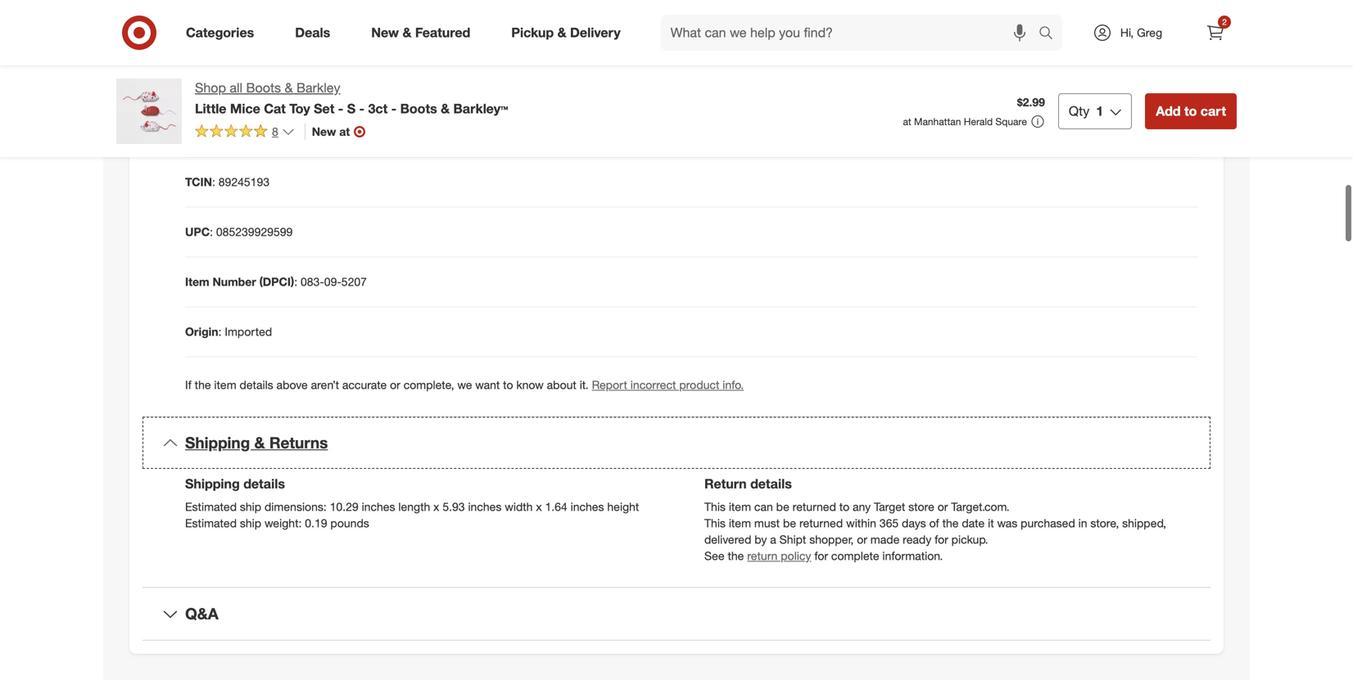 Task type: vqa. For each thing, say whether or not it's contained in the screenshot.
Target.com.
yes



Task type: locate. For each thing, give the bounding box(es) containing it.
deals
[[295, 25, 330, 41]]

085239929599
[[216, 225, 293, 239]]

shipping down shipping & returns
[[185, 476, 240, 492]]

herald
[[964, 116, 993, 128]]

imported
[[225, 325, 272, 339]]

new for new & featured
[[371, 25, 399, 41]]

shipping down if on the left bottom of page
[[185, 434, 250, 453]]

at left clean
[[339, 124, 350, 139]]

1 vertical spatial be
[[783, 516, 796, 531]]

product
[[680, 378, 720, 392]]

& for delivery
[[558, 25, 567, 41]]

item up delivered
[[729, 516, 751, 531]]

inches
[[362, 500, 395, 514], [468, 500, 502, 514], [571, 500, 604, 514]]

: for 085239929599
[[210, 225, 213, 239]]

2 vertical spatial item
[[729, 516, 751, 531]]

care
[[185, 125, 211, 139]]

item
[[185, 275, 209, 289]]

10.29
[[330, 500, 359, 514]]

1 vertical spatial boots
[[400, 101, 437, 117]]

dimensions:
[[265, 500, 327, 514]]

item right if on the left bottom of page
[[214, 378, 237, 392]]

0 vertical spatial shipping
[[185, 434, 250, 453]]

inches up pounds at the left bottom of page
[[362, 500, 395, 514]]

inches right '1.64'
[[571, 500, 604, 514]]

pounce
[[291, 25, 330, 39]]

be
[[776, 500, 790, 514], [783, 516, 796, 531]]

0 horizontal spatial inches
[[362, 500, 395, 514]]

&
[[403, 25, 412, 41], [558, 25, 567, 41], [285, 80, 293, 96], [441, 101, 450, 117], [214, 125, 222, 139], [254, 434, 265, 453]]

must
[[755, 516, 780, 531]]

0 horizontal spatial -
[[338, 101, 344, 117]]

information.
[[883, 549, 943, 564]]

weight:
[[265, 516, 302, 531]]

be right can
[[776, 500, 790, 514]]

return
[[747, 549, 778, 564]]

2 horizontal spatial to
[[1185, 103, 1197, 119]]

it
[[988, 516, 994, 531]]

to left any
[[840, 500, 850, 514]]

boots right the 3ct
[[400, 101, 437, 117]]

report incorrect product info. button
[[592, 377, 744, 394]]

material:
[[185, 75, 233, 89]]

add to cart button
[[1146, 93, 1237, 129]]

: left 89245193
[[212, 175, 215, 189]]

:
[[212, 175, 215, 189], [210, 225, 213, 239], [294, 275, 298, 289], [218, 325, 222, 339]]

shipping inside shipping details estimated ship dimensions: 10.29 inches length x 5.93 inches width x 1.64 inches height estimated ship weight: 0.19 pounds
[[185, 476, 240, 492]]

0 vertical spatial to
[[1185, 103, 1197, 119]]

& for cleaning:
[[214, 125, 222, 139]]

return policy link
[[747, 549, 812, 564]]

1 vertical spatial new
[[312, 124, 336, 139]]

0 vertical spatial this
[[705, 500, 726, 514]]

q&a button
[[143, 589, 1211, 641]]

at
[[903, 116, 912, 128], [339, 124, 350, 139]]

be up shipt
[[783, 516, 796, 531]]

0 vertical spatial boots
[[246, 80, 281, 96]]

boots up the cat
[[246, 80, 281, 96]]

: for 89245193
[[212, 175, 215, 189]]

& for returns
[[254, 434, 265, 453]]

estimated down shipping & returns
[[185, 500, 237, 514]]

x
[[434, 500, 440, 514], [536, 500, 542, 514]]

in
[[1079, 516, 1088, 531]]

2 vertical spatial the
[[728, 549, 744, 564]]

0 horizontal spatial the
[[195, 378, 211, 392]]

2 horizontal spatial -
[[391, 101, 397, 117]]

1 horizontal spatial x
[[536, 500, 542, 514]]

pickup
[[512, 25, 554, 41]]

1 vertical spatial ship
[[240, 516, 261, 531]]

for
[[935, 533, 949, 547], [815, 549, 828, 564]]

1
[[1097, 103, 1104, 119]]

2 ship from the top
[[240, 516, 261, 531]]

for down of
[[935, 533, 949, 547]]

to right want
[[503, 378, 513, 392]]

cleaning:
[[225, 125, 277, 139]]

2 horizontal spatial inches
[[571, 500, 604, 514]]

qty 1
[[1069, 103, 1104, 119]]

barkley
[[297, 80, 340, 96]]

1 vertical spatial estimated
[[185, 516, 237, 531]]

1 vertical spatial shipping
[[185, 476, 240, 492]]

365
[[880, 516, 899, 531]]

date
[[962, 516, 985, 531]]

& left featured
[[403, 25, 412, 41]]

ship
[[240, 500, 261, 514], [240, 516, 261, 531]]

1 vertical spatial this
[[705, 516, 726, 531]]

& left returns
[[254, 434, 265, 453]]

the down delivered
[[728, 549, 744, 564]]

this up delivered
[[705, 516, 726, 531]]

0 vertical spatial estimated
[[185, 500, 237, 514]]

: left the imported
[[218, 325, 222, 339]]

1 vertical spatial the
[[943, 516, 959, 531]]

0 horizontal spatial x
[[434, 500, 440, 514]]

2 estimated from the top
[[185, 516, 237, 531]]

ship left weight:
[[240, 516, 261, 531]]

new & featured link
[[357, 15, 491, 51]]

& up toy
[[285, 80, 293, 96]]

: left 085239929599
[[210, 225, 213, 239]]

shipping & returns button
[[143, 417, 1211, 470]]

estimated
[[185, 500, 237, 514], [185, 516, 237, 531]]

1 - from the left
[[338, 101, 344, 117]]

1 horizontal spatial to
[[840, 500, 850, 514]]

x left '1.64'
[[536, 500, 542, 514]]

item
[[214, 378, 237, 392], [729, 500, 751, 514], [729, 516, 751, 531]]

width
[[505, 500, 533, 514]]

new left featured
[[371, 25, 399, 41]]

1 horizontal spatial -
[[359, 101, 365, 117]]

0 vertical spatial for
[[935, 533, 949, 547]]

- right the 3ct
[[391, 101, 397, 117]]

new down set
[[312, 124, 336, 139]]

pounds
[[331, 516, 369, 531]]

0 horizontal spatial at
[[339, 124, 350, 139]]

& right "pickup"
[[558, 25, 567, 41]]

details inside return details this item can be returned to any target store or target.com. this item must be returned within 365 days of the date it was purchased in store, shipped, delivered by a shipt shopper, or made ready for pickup. see the return policy for complete information.
[[751, 476, 792, 492]]

to right add
[[1185, 103, 1197, 119]]

origin : imported
[[185, 325, 272, 339]]

at left manhattan
[[903, 116, 912, 128]]

image of little mice cat toy set - s - 3ct - boots & barkley™ image
[[116, 79, 182, 144]]

qty
[[1069, 103, 1090, 119]]

shipping for shipping details estimated ship dimensions: 10.29 inches length x 5.93 inches width x 1.64 inches height estimated ship weight: 0.19 pounds
[[185, 476, 240, 492]]

all
[[230, 80, 243, 96]]

the
[[195, 378, 211, 392], [943, 516, 959, 531], [728, 549, 744, 564]]

featured
[[415, 25, 471, 41]]

2 - from the left
[[359, 101, 365, 117]]

2 shipping from the top
[[185, 476, 240, 492]]

new & featured
[[371, 25, 471, 41]]

ship left dimensions:
[[240, 500, 261, 514]]

x left 5.93
[[434, 500, 440, 514]]

to
[[1185, 103, 1197, 119], [503, 378, 513, 392], [840, 500, 850, 514]]

the right of
[[943, 516, 959, 531]]

delivered
[[705, 533, 752, 547]]

shipping
[[185, 434, 250, 453], [185, 476, 240, 492]]

- right 's'
[[359, 101, 365, 117]]

8
[[272, 124, 278, 139]]

0 horizontal spatial new
[[312, 124, 336, 139]]

- left 's'
[[338, 101, 344, 117]]

0 vertical spatial ship
[[240, 500, 261, 514]]

1 horizontal spatial for
[[935, 533, 949, 547]]

item left can
[[729, 500, 751, 514]]

returned
[[793, 500, 836, 514], [800, 516, 843, 531]]

shipping inside dropdown button
[[185, 434, 250, 453]]

1 horizontal spatial new
[[371, 25, 399, 41]]

2 vertical spatial to
[[840, 500, 850, 514]]

1 vertical spatial for
[[815, 549, 828, 564]]

1 x from the left
[[434, 500, 440, 514]]

cart
[[1201, 103, 1227, 119]]

2 horizontal spatial the
[[943, 516, 959, 531]]

shopper,
[[810, 533, 854, 547]]

inches right 5.93
[[468, 500, 502, 514]]

3 - from the left
[[391, 101, 397, 117]]

estimated left weight:
[[185, 516, 237, 531]]

& right the care
[[214, 125, 222, 139]]

0 vertical spatial be
[[776, 500, 790, 514]]

clean
[[351, 125, 380, 139]]

& inside dropdown button
[[254, 434, 265, 453]]

this down return
[[705, 500, 726, 514]]

0 vertical spatial new
[[371, 25, 399, 41]]

categories link
[[172, 15, 275, 51]]

or right accurate
[[390, 378, 401, 392]]

5207
[[342, 275, 367, 289]]

by
[[755, 533, 767, 547]]

details up dimensions:
[[244, 476, 285, 492]]

for down shopper,
[[815, 549, 828, 564]]

any
[[853, 500, 871, 514]]

the right if on the left bottom of page
[[195, 378, 211, 392]]

0 horizontal spatial to
[[503, 378, 513, 392]]

0.19
[[305, 516, 327, 531]]

details up can
[[751, 476, 792, 492]]

: for imported
[[218, 325, 222, 339]]

manhattan
[[914, 116, 961, 128]]

within
[[846, 516, 877, 531]]

1 horizontal spatial inches
[[468, 500, 502, 514]]

delivery
[[570, 25, 621, 41]]

upc
[[185, 225, 210, 239]]

0 horizontal spatial for
[[815, 549, 828, 564]]

details for return
[[751, 476, 792, 492]]

1 shipping from the top
[[185, 434, 250, 453]]

1 vertical spatial returned
[[800, 516, 843, 531]]

policy
[[781, 549, 812, 564]]

1.64
[[545, 500, 568, 514]]

was
[[998, 516, 1018, 531]]

details inside shipping details estimated ship dimensions: 10.29 inches length x 5.93 inches width x 1.64 inches height estimated ship weight: 0.19 pounds
[[244, 476, 285, 492]]

3 inches from the left
[[571, 500, 604, 514]]

or right spot
[[308, 125, 318, 139]]

above
[[277, 378, 308, 392]]



Task type: describe. For each thing, give the bounding box(es) containing it.
days
[[902, 516, 926, 531]]

new for new at
[[312, 124, 336, 139]]

2
[[1223, 17, 1227, 27]]

add to cart
[[1156, 103, 1227, 119]]

1 horizontal spatial the
[[728, 549, 744, 564]]

0 horizontal spatial boots
[[246, 80, 281, 96]]

square
[[996, 116, 1027, 128]]

2 link
[[1198, 15, 1234, 51]]

1 estimated from the top
[[185, 500, 237, 514]]

store,
[[1091, 516, 1119, 531]]

of
[[930, 516, 940, 531]]

1 horizontal spatial boots
[[400, 101, 437, 117]]

shipping for shipping & returns
[[185, 434, 250, 453]]

upc : 085239929599
[[185, 225, 293, 239]]

mice
[[230, 101, 260, 117]]

2 x from the left
[[536, 500, 542, 514]]

complete,
[[404, 378, 454, 392]]

polyester
[[236, 75, 284, 89]]

or down within
[[857, 533, 868, 547]]

s
[[347, 101, 356, 117]]

1 horizontal spatial at
[[903, 116, 912, 128]]

2 inches from the left
[[468, 500, 502, 514]]

at manhattan herald square
[[903, 116, 1027, 128]]

return details this item can be returned to any target store or target.com. this item must be returned within 365 days of the date it was purchased in store, shipped, delivered by a shipt shopper, or made ready for pickup. see the return policy for complete information.
[[705, 476, 1167, 564]]

search button
[[1032, 15, 1071, 54]]

info.
[[723, 378, 744, 392]]

or up of
[[938, 500, 948, 514]]

09-
[[324, 275, 342, 289]]

search
[[1032, 26, 1071, 42]]

material: polyester
[[185, 75, 284, 89]]

purchased
[[1021, 516, 1076, 531]]

& left "barkley™"
[[441, 101, 450, 117]]

deals link
[[281, 15, 351, 51]]

cat
[[264, 101, 286, 117]]

barkley™
[[454, 101, 508, 117]]

: left 083-
[[294, 275, 298, 289]]

accurate
[[342, 378, 387, 392]]

hi,
[[1121, 25, 1134, 40]]

spot
[[280, 125, 304, 139]]

1 vertical spatial item
[[729, 500, 751, 514]]

2 this from the top
[[705, 516, 726, 531]]

we
[[458, 378, 472, 392]]

wipe
[[321, 125, 347, 139]]

return
[[705, 476, 747, 492]]

What can we help you find? suggestions appear below search field
[[661, 15, 1043, 51]]

details left above
[[240, 378, 273, 392]]

a
[[770, 533, 777, 547]]

if
[[185, 378, 192, 392]]

returns
[[269, 434, 328, 453]]

shipping & returns
[[185, 434, 328, 453]]

shipping details estimated ship dimensions: 10.29 inches length x 5.93 inches width x 1.64 inches height estimated ship weight: 0.19 pounds
[[185, 476, 639, 531]]

$2.99
[[1017, 95, 1045, 110]]

1 this from the top
[[705, 500, 726, 514]]

care & cleaning: spot or wipe clean
[[185, 125, 380, 139]]

chase,
[[252, 25, 288, 39]]

pet
[[185, 25, 203, 39]]

pet activity: chase, pounce
[[185, 25, 330, 39]]

pickup.
[[952, 533, 989, 547]]

0 vertical spatial returned
[[793, 500, 836, 514]]

complete
[[832, 549, 880, 564]]

want
[[475, 378, 500, 392]]

1 ship from the top
[[240, 500, 261, 514]]

know
[[517, 378, 544, 392]]

activity:
[[206, 25, 249, 39]]

8 link
[[195, 124, 295, 142]]

aren't
[[311, 378, 339, 392]]

store
[[909, 500, 935, 514]]

number
[[213, 275, 256, 289]]

to inside return details this item can be returned to any target store or target.com. this item must be returned within 365 days of the date it was purchased in store, shipped, delivered by a shipt shopper, or made ready for pickup. see the return policy for complete information.
[[840, 500, 850, 514]]

details for shipping
[[244, 476, 285, 492]]

1 vertical spatial to
[[503, 378, 513, 392]]

item number (dpci) : 083-09-5207
[[185, 275, 367, 289]]

pickup & delivery link
[[498, 15, 641, 51]]

see
[[705, 549, 725, 564]]

incorrect
[[631, 378, 676, 392]]

shop
[[195, 80, 226, 96]]

0 vertical spatial the
[[195, 378, 211, 392]]

3ct
[[368, 101, 388, 117]]

1 inches from the left
[[362, 500, 395, 514]]

pickup & delivery
[[512, 25, 621, 41]]

083-
[[301, 275, 324, 289]]

new at
[[312, 124, 350, 139]]

0 vertical spatial item
[[214, 378, 237, 392]]

89245193
[[219, 175, 270, 189]]

(dpci)
[[259, 275, 294, 289]]

hi, greg
[[1121, 25, 1163, 40]]

target.com.
[[951, 500, 1010, 514]]

tcin
[[185, 175, 212, 189]]

report
[[592, 378, 628, 392]]

add
[[1156, 103, 1181, 119]]

height
[[607, 500, 639, 514]]

& for featured
[[403, 25, 412, 41]]

made
[[871, 533, 900, 547]]

target
[[874, 500, 906, 514]]

categories
[[186, 25, 254, 41]]

length
[[398, 500, 430, 514]]

tcin : 89245193
[[185, 175, 270, 189]]

greg
[[1137, 25, 1163, 40]]

shipped,
[[1123, 516, 1167, 531]]

it.
[[580, 378, 589, 392]]

to inside button
[[1185, 103, 1197, 119]]



